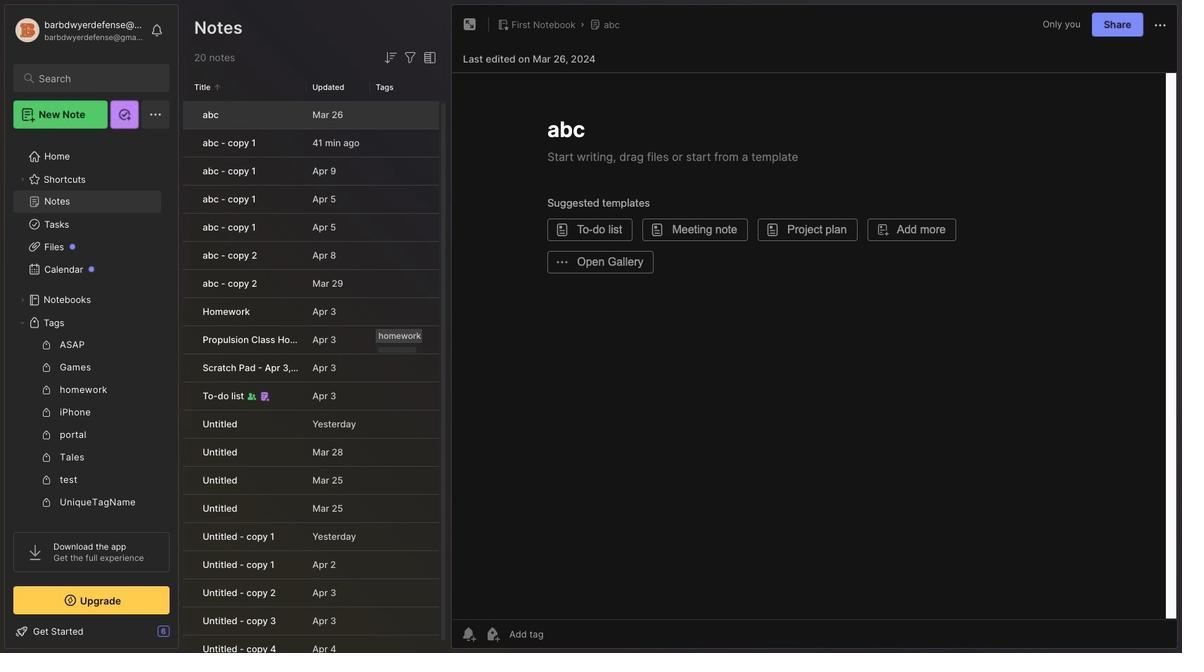 Task type: describe. For each thing, give the bounding box(es) containing it.
expand notebooks image
[[18, 296, 27, 305]]

14 cell from the top
[[183, 467, 194, 495]]

Sort options field
[[382, 49, 399, 66]]

More actions field
[[1152, 16, 1169, 34]]

7 cell from the top
[[183, 270, 194, 298]]

12 cell from the top
[[183, 411, 194, 439]]

16 cell from the top
[[183, 524, 194, 551]]

tree inside main element
[[5, 137, 178, 591]]

add tag image
[[484, 626, 501, 643]]

click to collapse image
[[178, 628, 188, 645]]

group inside tree
[[13, 334, 161, 537]]

note window element
[[451, 4, 1178, 653]]

none search field inside main element
[[39, 70, 157, 87]]

Note Editor text field
[[452, 73, 1178, 620]]

main element
[[0, 0, 183, 654]]

Search text field
[[39, 72, 157, 85]]

10 cell from the top
[[183, 355, 194, 382]]

2 cell from the top
[[183, 130, 194, 157]]

5 cell from the top
[[183, 214, 194, 241]]

18 cell from the top
[[183, 580, 194, 607]]

19 cell from the top
[[183, 608, 194, 636]]

3 cell from the top
[[183, 158, 194, 185]]

Help and Learning task checklist field
[[5, 621, 178, 643]]

8 cell from the top
[[183, 298, 194, 326]]

4 cell from the top
[[183, 186, 194, 213]]



Task type: locate. For each thing, give the bounding box(es) containing it.
row group
[[183, 101, 439, 654]]

17 cell from the top
[[183, 552, 194, 579]]

View options field
[[419, 49, 439, 66]]

Add tag field
[[508, 629, 614, 641]]

group
[[13, 334, 161, 537]]

more actions image
[[1152, 17, 1169, 34]]

1 cell from the top
[[183, 101, 194, 129]]

15 cell from the top
[[183, 496, 194, 523]]

expand note image
[[462, 16, 479, 33]]

expand tags image
[[18, 319, 27, 327]]

20 cell from the top
[[183, 636, 194, 654]]

Account field
[[13, 16, 144, 44]]

None search field
[[39, 70, 157, 87]]

13 cell from the top
[[183, 439, 194, 467]]

11 cell from the top
[[183, 383, 194, 410]]

cell
[[183, 101, 194, 129], [183, 130, 194, 157], [183, 158, 194, 185], [183, 186, 194, 213], [183, 214, 194, 241], [183, 242, 194, 270], [183, 270, 194, 298], [183, 298, 194, 326], [183, 327, 194, 354], [183, 355, 194, 382], [183, 383, 194, 410], [183, 411, 194, 439], [183, 439, 194, 467], [183, 467, 194, 495], [183, 496, 194, 523], [183, 524, 194, 551], [183, 552, 194, 579], [183, 580, 194, 607], [183, 608, 194, 636], [183, 636, 194, 654]]

6 cell from the top
[[183, 242, 194, 270]]

tree
[[5, 137, 178, 591]]

9 cell from the top
[[183, 327, 194, 354]]

add a reminder image
[[460, 626, 477, 643]]

Add filters field
[[402, 49, 419, 66]]

add filters image
[[402, 49, 419, 66]]



Task type: vqa. For each thing, say whether or not it's contained in the screenshot.
– on the top of page
no



